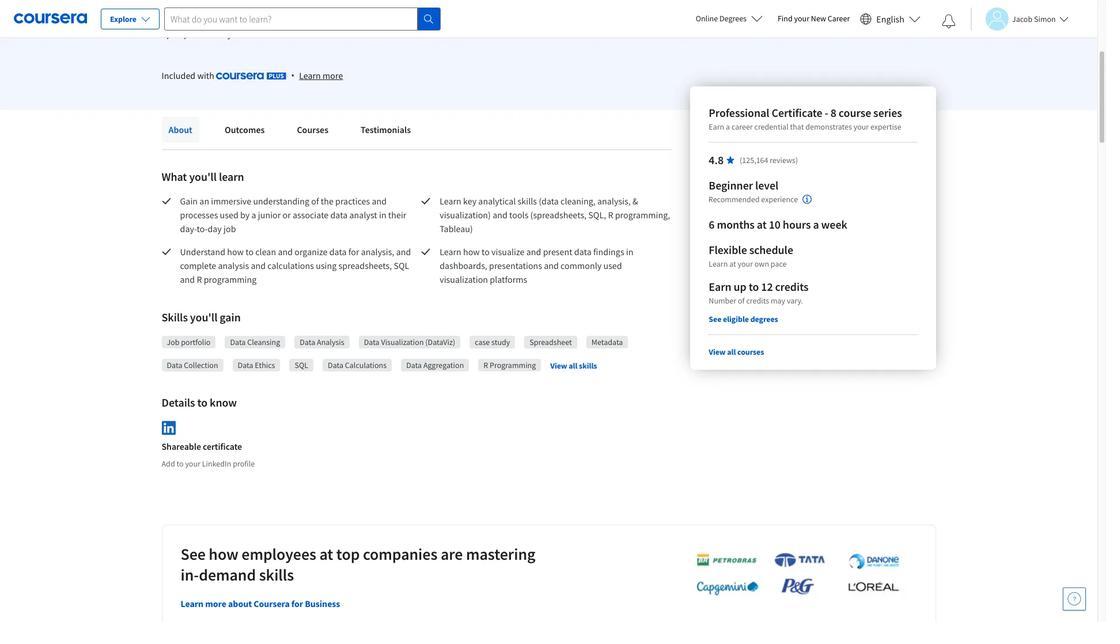 Task type: vqa. For each thing, say whether or not it's contained in the screenshot.
develop
no



Task type: locate. For each thing, give the bounding box(es) containing it.
1 horizontal spatial more
[[323, 70, 343, 81]]

data inside learn how to visualize and present data findings in dashboards, presentations and commonly used visualization platforms
[[574, 246, 592, 258]]

to inside understand how to clean and organize data for analysis, and complete analysis and calculations using spreadsheets, sql and r programming
[[246, 246, 254, 258]]

1 vertical spatial you'll
[[190, 310, 217, 324]]

2 vertical spatial skills
[[259, 564, 294, 585]]

view inside button
[[550, 360, 567, 371]]

0 vertical spatial more
[[323, 70, 343, 81]]

data inside understand how to clean and organize data for analysis, and complete analysis and calculations using spreadsheets, sql and r programming
[[329, 246, 347, 258]]

r inside learn key analytical skills (data cleaning, analysis, & visualization) and tools (spreadsheets, sql, r programming, tableau)
[[608, 209, 613, 221]]

to left visualize
[[482, 246, 490, 258]]

your down course
[[853, 122, 869, 132]]

0 horizontal spatial a
[[251, 209, 256, 221]]

how inside understand how to clean and organize data for analysis, and complete analysis and calculations using spreadsheets, sql and r programming
[[227, 246, 244, 258]]

at inside see how employees at top companies are mastering in-demand skills
[[319, 544, 333, 564]]

data up using
[[329, 246, 347, 258]]

and down clean
[[251, 260, 266, 271]]

more right •
[[323, 70, 343, 81]]

data inside 'gain an immersive understanding of the practices and processes used by a junior or associate data analyst in their day-to-day job'
[[330, 209, 348, 221]]

how
[[227, 246, 244, 258], [463, 246, 480, 258], [209, 544, 238, 564]]

skills
[[162, 310, 188, 324]]

learn more about coursera for business link
[[181, 598, 340, 609]]

coursera plus image
[[216, 73, 286, 80]]

1 horizontal spatial r
[[484, 360, 488, 370]]

course
[[838, 105, 871, 120]]

2 vertical spatial at
[[319, 544, 333, 564]]

shareable certificate
[[162, 441, 242, 452]]

degrees
[[720, 13, 747, 24]]

1 vertical spatial used
[[603, 260, 622, 271]]

0 horizontal spatial r
[[197, 274, 202, 285]]

career
[[731, 122, 753, 132]]

spreadsheets,
[[338, 260, 392, 271]]

included
[[162, 70, 195, 81]]

you'll up portfolio
[[190, 310, 217, 324]]

0 horizontal spatial see
[[181, 544, 206, 564]]

data left ethics
[[238, 360, 253, 370]]

more left 'about'
[[205, 598, 226, 609]]

1 horizontal spatial in
[[626, 246, 633, 258]]

by
[[240, 209, 250, 221]]

0 vertical spatial you'll
[[189, 169, 217, 184]]

1 horizontal spatial of
[[738, 296, 744, 306]]

a inside 'gain an immersive understanding of the practices and processes used by a junior or associate data analyst in their day-to-day job'
[[251, 209, 256, 221]]

visualize
[[491, 246, 525, 258]]

metadata
[[592, 337, 623, 347]]

how inside see how employees at top companies are mastering in-demand skills
[[209, 544, 238, 564]]

and up the analyst
[[372, 195, 387, 207]]

view left "courses" at the right
[[709, 347, 725, 357]]

1 vertical spatial see
[[181, 544, 206, 564]]

to left clean
[[246, 246, 254, 258]]

all for courses
[[727, 347, 736, 357]]

data down analysis
[[328, 360, 343, 370]]

all inside button
[[569, 360, 577, 371]]

see inside "button"
[[709, 314, 721, 324]]

1 horizontal spatial skills
[[518, 195, 537, 207]]

your
[[794, 13, 809, 24], [853, 122, 869, 132], [737, 259, 753, 269], [185, 458, 200, 469]]

1 vertical spatial sql
[[295, 360, 308, 370]]

1 horizontal spatial credits
[[775, 279, 808, 294]]

0 horizontal spatial of
[[311, 195, 319, 207]]

2 horizontal spatial at
[[757, 217, 766, 232]]

see inside see how employees at top companies are mastering in-demand skills
[[181, 544, 206, 564]]

used down findings
[[603, 260, 622, 271]]

earn
[[709, 122, 724, 132], [709, 279, 731, 294]]

how for see
[[209, 544, 238, 564]]

0 horizontal spatial for
[[291, 598, 303, 609]]

0 vertical spatial view
[[709, 347, 725, 357]]

r down complete in the left of the page
[[197, 274, 202, 285]]

0 horizontal spatial skills
[[259, 564, 294, 585]]

1 vertical spatial at
[[729, 259, 736, 269]]

day
[[208, 223, 222, 234]]

used up job at top left
[[220, 209, 238, 221]]

to for visualize
[[482, 246, 490, 258]]

data for data collection
[[167, 360, 182, 370]]

analysis
[[317, 337, 344, 347]]

clean
[[255, 246, 276, 258]]

data for data aggregation
[[406, 360, 422, 370]]

of down up
[[738, 296, 744, 306]]

0 vertical spatial skills
[[518, 195, 537, 207]]

2 horizontal spatial r
[[608, 209, 613, 221]]

0 horizontal spatial sql
[[295, 360, 308, 370]]

you'll
[[189, 169, 217, 184], [190, 310, 217, 324]]

understanding
[[253, 195, 309, 207]]

data left analysis
[[300, 337, 315, 347]]

learn for learn more about coursera for business
[[181, 598, 203, 609]]

a inside professional certificate - 8 course series earn a career credential that demonstrates your expertise
[[726, 122, 730, 132]]

testimonials
[[361, 124, 411, 135]]

series
[[873, 105, 902, 120]]

earn up to 12 credits
[[709, 279, 808, 294]]

at left 'top'
[[319, 544, 333, 564]]

learn up dashboards,
[[440, 246, 461, 258]]

1 horizontal spatial used
[[603, 260, 622, 271]]

0 vertical spatial of
[[311, 195, 319, 207]]

(125,164
[[739, 155, 768, 165]]

companies
[[363, 544, 438, 564]]

1 vertical spatial of
[[738, 296, 744, 306]]

at inside the flexible schedule learn at your own pace
[[729, 259, 736, 269]]

coursera
[[254, 598, 290, 609]]

business
[[305, 598, 340, 609]]

skills inside learn key analytical skills (data cleaning, analysis, & visualization) and tools (spreadsheets, sql, r programming, tableau)
[[518, 195, 537, 207]]

show notifications image
[[942, 14, 956, 28]]

1 horizontal spatial at
[[729, 259, 736, 269]]

job
[[167, 337, 179, 347]]

0 vertical spatial for
[[348, 246, 359, 258]]

1 vertical spatial all
[[569, 360, 577, 371]]

in
[[379, 209, 386, 221], [626, 246, 633, 258]]

commonly
[[561, 260, 602, 271]]

0 horizontal spatial more
[[205, 598, 226, 609]]

certificate
[[771, 105, 822, 120]]

skills down metadata
[[579, 360, 597, 371]]

0 vertical spatial at
[[757, 217, 766, 232]]

analyst
[[349, 209, 377, 221]]

you'll up 'an'
[[189, 169, 217, 184]]

0 vertical spatial analysis,
[[597, 195, 631, 207]]

a left the career
[[726, 122, 730, 132]]

0 vertical spatial sql
[[394, 260, 409, 271]]

flexible schedule learn at your own pace
[[709, 243, 793, 269]]

you'll for skills
[[190, 310, 217, 324]]

in inside 'gain an immersive understanding of the practices and processes used by a junior or associate data analyst in their day-to-day job'
[[379, 209, 386, 221]]

analysis, up spreadsheets,
[[361, 246, 394, 258]]

calculations
[[345, 360, 387, 370]]

english
[[876, 13, 905, 24]]

data up commonly
[[574, 246, 592, 258]]

0 horizontal spatial in
[[379, 209, 386, 221]]

1 vertical spatial skills
[[579, 360, 597, 371]]

help center image
[[1068, 592, 1081, 606]]

1 horizontal spatial analysis,
[[597, 195, 631, 207]]

case
[[475, 337, 490, 347]]

0 vertical spatial r
[[608, 209, 613, 221]]

sql right spreadsheets,
[[394, 260, 409, 271]]

0 horizontal spatial at
[[319, 544, 333, 564]]

flexible
[[709, 243, 747, 257]]

learn inside learn key analytical skills (data cleaning, analysis, & visualization) and tools (spreadsheets, sql, r programming, tableau)
[[440, 195, 461, 207]]

key
[[463, 195, 477, 207]]

spreadsheet
[[530, 337, 572, 347]]

your inside the flexible schedule learn at your own pace
[[737, 259, 753, 269]]

what you'll learn
[[162, 169, 244, 184]]

you'll for what
[[189, 169, 217, 184]]

vary.
[[787, 296, 803, 306]]

a
[[726, 122, 730, 132], [251, 209, 256, 221], [813, 217, 819, 232]]

at down flexible
[[729, 259, 736, 269]]

sql inside understand how to clean and organize data for analysis, and complete analysis and calculations using spreadsheets, sql and r programming
[[394, 260, 409, 271]]

may
[[771, 296, 785, 306]]

for up spreadsheets,
[[348, 246, 359, 258]]

4.8
[[709, 153, 723, 167]]

earn left the career
[[709, 122, 724, 132]]

of
[[311, 195, 319, 207], [738, 296, 744, 306]]

2 horizontal spatial a
[[813, 217, 819, 232]]

eligible
[[723, 314, 749, 324]]

already
[[203, 28, 232, 40]]

2 horizontal spatial skills
[[579, 360, 597, 371]]

financial aid available button
[[264, 2, 340, 13]]

new
[[811, 13, 826, 24]]

(data
[[539, 195, 559, 207]]

data down "the"
[[330, 209, 348, 221]]

professional
[[709, 105, 769, 120]]

learn down in-
[[181, 598, 203, 609]]

associate
[[293, 209, 329, 221]]

1 horizontal spatial sql
[[394, 260, 409, 271]]

0 horizontal spatial all
[[569, 360, 577, 371]]

tableau)
[[440, 223, 473, 234]]

how inside learn how to visualize and present data findings in dashboards, presentations and commonly used visualization platforms
[[463, 246, 480, 258]]

visualization)
[[440, 209, 491, 221]]

mastering
[[466, 544, 535, 564]]

skills inside see how employees at top companies are mastering in-demand skills
[[259, 564, 294, 585]]

r right sql,
[[608, 209, 613, 221]]

add to your linkedin profile
[[162, 458, 255, 469]]

1 vertical spatial r
[[197, 274, 202, 285]]

data up calculations
[[364, 337, 379, 347]]

1 vertical spatial earn
[[709, 279, 731, 294]]

1 vertical spatial in
[[626, 246, 633, 258]]

in left 'their'
[[379, 209, 386, 221]]

learn right •
[[299, 70, 321, 81]]

and down analytical
[[493, 209, 507, 221]]

learn inside the flexible schedule learn at your own pace
[[709, 259, 728, 269]]

a left week
[[813, 217, 819, 232]]

view down spreadsheet
[[550, 360, 567, 371]]

1 horizontal spatial see
[[709, 314, 721, 324]]

details
[[162, 395, 195, 410]]

2 vertical spatial r
[[484, 360, 488, 370]]

credits up vary.
[[775, 279, 808, 294]]

financial
[[264, 2, 295, 13]]

data for data ethics
[[238, 360, 253, 370]]

your inside professional certificate - 8 course series earn a career credential that demonstrates your expertise
[[853, 122, 869, 132]]

to for 12
[[748, 279, 759, 294]]

analytical
[[478, 195, 516, 207]]

used inside 'gain an immersive understanding of the practices and processes used by a junior or associate data analyst in their day-to-day job'
[[220, 209, 238, 221]]

1 vertical spatial credits
[[746, 296, 769, 306]]

for left business
[[291, 598, 303, 609]]

12
[[761, 279, 773, 294]]

data down data visualization (dataviz) in the bottom of the page
[[406, 360, 422, 370]]

None search field
[[164, 7, 441, 30]]

top
[[336, 544, 360, 564]]

r down case on the left bottom of page
[[484, 360, 488, 370]]

0 vertical spatial see
[[709, 314, 721, 324]]

8
[[830, 105, 836, 120]]

earn up number
[[709, 279, 731, 294]]

jacob simon button
[[971, 7, 1069, 30]]

analysis, left '&'
[[597, 195, 631, 207]]

sql down "data analysis"
[[295, 360, 308, 370]]

2 earn from the top
[[709, 279, 731, 294]]

to
[[246, 246, 254, 258], [482, 246, 490, 258], [748, 279, 759, 294], [197, 395, 208, 410], [177, 458, 184, 469]]

visualization
[[381, 337, 424, 347]]

starts
[[187, 1, 206, 10]]

all left "courses" at the right
[[727, 347, 736, 357]]

how up dashboards,
[[463, 246, 480, 258]]

0 vertical spatial in
[[379, 209, 386, 221]]

1 horizontal spatial all
[[727, 347, 736, 357]]

your right the find at the top right of page
[[794, 13, 809, 24]]

data
[[230, 337, 246, 347], [300, 337, 315, 347], [364, 337, 379, 347], [167, 360, 182, 370], [238, 360, 253, 370], [328, 360, 343, 370], [406, 360, 422, 370]]

your left own
[[737, 259, 753, 269]]

1 earn from the top
[[709, 122, 724, 132]]

a right by
[[251, 209, 256, 221]]

all down spreadsheet
[[569, 360, 577, 371]]

learn down flexible
[[709, 259, 728, 269]]

data for data cleansing
[[230, 337, 246, 347]]

skills up tools
[[518, 195, 537, 207]]

1 horizontal spatial a
[[726, 122, 730, 132]]

0 horizontal spatial used
[[220, 209, 238, 221]]

1 horizontal spatial for
[[348, 246, 359, 258]]

0 horizontal spatial view
[[550, 360, 567, 371]]

skills up coursera at the bottom left of the page
[[259, 564, 294, 585]]

0 horizontal spatial analysis,
[[361, 246, 394, 258]]

to inside learn how to visualize and present data findings in dashboards, presentations and commonly used visualization platforms
[[482, 246, 490, 258]]

at left 10
[[757, 217, 766, 232]]

credits down earn up to 12 credits
[[746, 296, 769, 306]]

0 vertical spatial earn
[[709, 122, 724, 132]]

data left cleansing
[[230, 337, 246, 347]]

data aggregation
[[406, 360, 464, 370]]

data for using
[[329, 246, 347, 258]]

0 vertical spatial used
[[220, 209, 238, 221]]

more
[[323, 70, 343, 81], [205, 598, 226, 609]]

data down job
[[167, 360, 182, 370]]

to left 12
[[748, 279, 759, 294]]

beginner level
[[709, 178, 778, 192]]

analysis, inside learn key analytical skills (data cleaning, analysis, & visualization) and tools (spreadsheets, sql, r programming, tableau)
[[597, 195, 631, 207]]

learn inside learn how to visualize and present data findings in dashboards, presentations and commonly used visualization platforms
[[440, 246, 461, 258]]

0 vertical spatial all
[[727, 347, 736, 357]]

1 horizontal spatial view
[[709, 347, 725, 357]]

degrees
[[750, 314, 778, 324]]

how up analysis on the left
[[227, 246, 244, 258]]

english button
[[856, 0, 925, 37]]

number
[[709, 296, 736, 306]]

learn more link
[[299, 69, 343, 82]]

1 vertical spatial for
[[291, 598, 303, 609]]

in right findings
[[626, 246, 633, 258]]

outcomes
[[225, 124, 265, 135]]

how right in-
[[209, 544, 238, 564]]

data collection
[[167, 360, 218, 370]]

starts nov 16
[[187, 1, 229, 10]]

of inside 'gain an immersive understanding of the practices and processes used by a junior or associate data analyst in their day-to-day job'
[[311, 195, 319, 207]]

view for view all skills
[[550, 360, 567, 371]]

learn how to visualize and present data findings in dashboards, presentations and commonly used visualization platforms
[[440, 246, 635, 285]]

•
[[291, 69, 295, 82]]

of left "the"
[[311, 195, 319, 207]]

calculations
[[267, 260, 314, 271]]

to right add
[[177, 458, 184, 469]]

learn left key
[[440, 195, 461, 207]]

1 vertical spatial view
[[550, 360, 567, 371]]

1 vertical spatial analysis,
[[361, 246, 394, 258]]

6
[[709, 217, 714, 232]]



Task type: describe. For each thing, give the bounding box(es) containing it.
in-
[[181, 564, 199, 585]]

and up presentations
[[526, 246, 541, 258]]

online degrees
[[696, 13, 747, 24]]

profile
[[233, 458, 255, 469]]

What do you want to learn? text field
[[164, 7, 418, 30]]

collection
[[184, 360, 218, 370]]

at for flexible schedule learn at your own pace
[[729, 259, 736, 269]]

jacob simon
[[1012, 14, 1056, 24]]

tools
[[509, 209, 529, 221]]

to-
[[197, 223, 208, 234]]

coursera enterprise logos image
[[679, 552, 909, 602]]

6 months at 10 hours a week
[[709, 217, 847, 232]]

0 horizontal spatial credits
[[746, 296, 769, 306]]

used inside learn how to visualize and present data findings in dashboards, presentations and commonly used visualization platforms
[[603, 260, 622, 271]]

included with
[[162, 70, 216, 81]]

and inside 'gain an immersive understanding of the practices and processes used by a junior or associate data analyst in their day-to-day job'
[[372, 195, 387, 207]]

all for skills
[[569, 360, 577, 371]]

your down shareable certificate
[[185, 458, 200, 469]]

to for clean
[[246, 246, 254, 258]]

and down the present
[[544, 260, 559, 271]]

immersive
[[211, 195, 251, 207]]

more inside • learn more
[[323, 70, 343, 81]]

pace
[[770, 259, 786, 269]]

see how employees at top companies are mastering in-demand skills
[[181, 544, 535, 585]]

about
[[169, 124, 192, 135]]

information about difficulty level pre-requisites. image
[[803, 195, 812, 204]]

what
[[162, 169, 187, 184]]

simon
[[1034, 14, 1056, 24]]

demonstrates
[[805, 122, 852, 132]]

• learn more
[[291, 69, 343, 82]]

skills you'll gain
[[162, 310, 241, 324]]

data calculations
[[328, 360, 387, 370]]

see eligible degrees button
[[709, 313, 778, 325]]

data for data visualization (dataviz)
[[364, 337, 379, 347]]

courses
[[737, 347, 764, 357]]

analysis, inside understand how to clean and organize data for analysis, and complete analysis and calculations using spreadsheets, sql and r programming
[[361, 246, 394, 258]]

learn inside • learn more
[[299, 70, 321, 81]]

find
[[778, 13, 793, 24]]

present
[[543, 246, 572, 258]]

aid
[[297, 2, 308, 13]]

programming
[[204, 274, 257, 285]]

and down complete in the left of the page
[[180, 274, 195, 285]]

to left know
[[197, 395, 208, 410]]

view all skills
[[550, 360, 597, 371]]

find your new career link
[[772, 12, 856, 26]]

and down 'their'
[[396, 246, 411, 258]]

learn for learn key analytical skills (data cleaning, analysis, & visualization) and tools (spreadsheets, sql, r programming, tableau)
[[440, 195, 461, 207]]

dashboards,
[[440, 260, 487, 271]]

about link
[[162, 117, 199, 142]]

reviews)
[[770, 155, 798, 165]]

1 vertical spatial more
[[205, 598, 226, 609]]

ethics
[[255, 360, 275, 370]]

starts nov 16 button
[[162, 0, 255, 18]]

details to know
[[162, 395, 237, 410]]

how for understand
[[227, 246, 244, 258]]

r inside understand how to clean and organize data for analysis, and complete analysis and calculations using spreadsheets, sql and r programming
[[197, 274, 202, 285]]

understand
[[180, 246, 225, 258]]

explore
[[110, 14, 137, 24]]

gain
[[220, 310, 241, 324]]

add
[[162, 458, 175, 469]]

for inside understand how to clean and organize data for analysis, and complete analysis and calculations using spreadsheets, sql and r programming
[[348, 246, 359, 258]]

portfolio
[[181, 337, 211, 347]]

understand how to clean and organize data for analysis, and complete analysis and calculations using spreadsheets, sql and r programming
[[180, 246, 413, 285]]

view for view all courses
[[709, 347, 725, 357]]

data for visualization
[[574, 246, 592, 258]]

data cleansing
[[230, 337, 280, 347]]

&
[[633, 195, 638, 207]]

learn more about coursera for business
[[181, 598, 340, 609]]

beginner
[[709, 178, 753, 192]]

aggregation
[[423, 360, 464, 370]]

organize
[[295, 246, 328, 258]]

and up calculations
[[278, 246, 293, 258]]

data for data analysis
[[300, 337, 315, 347]]

see for see eligible degrees
[[709, 314, 721, 324]]

data for data calculations
[[328, 360, 343, 370]]

courses
[[297, 124, 328, 135]]

learn key analytical skills (data cleaning, analysis, & visualization) and tools (spreadsheets, sql, r programming, tableau)
[[440, 195, 672, 234]]

with
[[197, 70, 214, 81]]

coursera image
[[14, 9, 87, 28]]

available
[[310, 2, 340, 13]]

and inside learn key analytical skills (data cleaning, analysis, & visualization) and tools (spreadsheets, sql, r programming, tableau)
[[493, 209, 507, 221]]

data ethics
[[238, 360, 275, 370]]

their
[[388, 209, 406, 221]]

expertise
[[870, 122, 901, 132]]

(125,164 reviews)
[[739, 155, 798, 165]]

gain
[[180, 195, 198, 207]]

(spreadsheets,
[[530, 209, 587, 221]]

explore button
[[101, 9, 160, 29]]

earn inside professional certificate - 8 course series earn a career credential that demonstrates your expertise
[[709, 122, 724, 132]]

analysis
[[218, 260, 249, 271]]

10
[[769, 217, 780, 232]]

how for learn
[[463, 246, 480, 258]]

see for see how employees at top companies are mastering in-demand skills
[[181, 544, 206, 564]]

online degrees button
[[687, 6, 772, 31]]

job portfolio
[[167, 337, 211, 347]]

outcomes link
[[218, 117, 272, 142]]

or
[[283, 209, 291, 221]]

presentations
[[489, 260, 542, 271]]

demand
[[199, 564, 256, 585]]

skills inside button
[[579, 360, 597, 371]]

1,862,311 already enrolled
[[162, 28, 266, 40]]

16
[[222, 1, 229, 10]]

learn for learn how to visualize and present data findings in dashboards, presentations and commonly used visualization platforms
[[440, 246, 461, 258]]

level
[[755, 178, 778, 192]]

at for see how employees at top companies are mastering in-demand skills
[[319, 544, 333, 564]]

view all skills button
[[550, 360, 597, 371]]

the
[[321, 195, 334, 207]]

own
[[754, 259, 769, 269]]

data analysis
[[300, 337, 344, 347]]

programming
[[490, 360, 536, 370]]

0 vertical spatial credits
[[775, 279, 808, 294]]

complete
[[180, 260, 216, 271]]

in inside learn how to visualize and present data findings in dashboards, presentations and commonly used visualization platforms
[[626, 246, 633, 258]]



